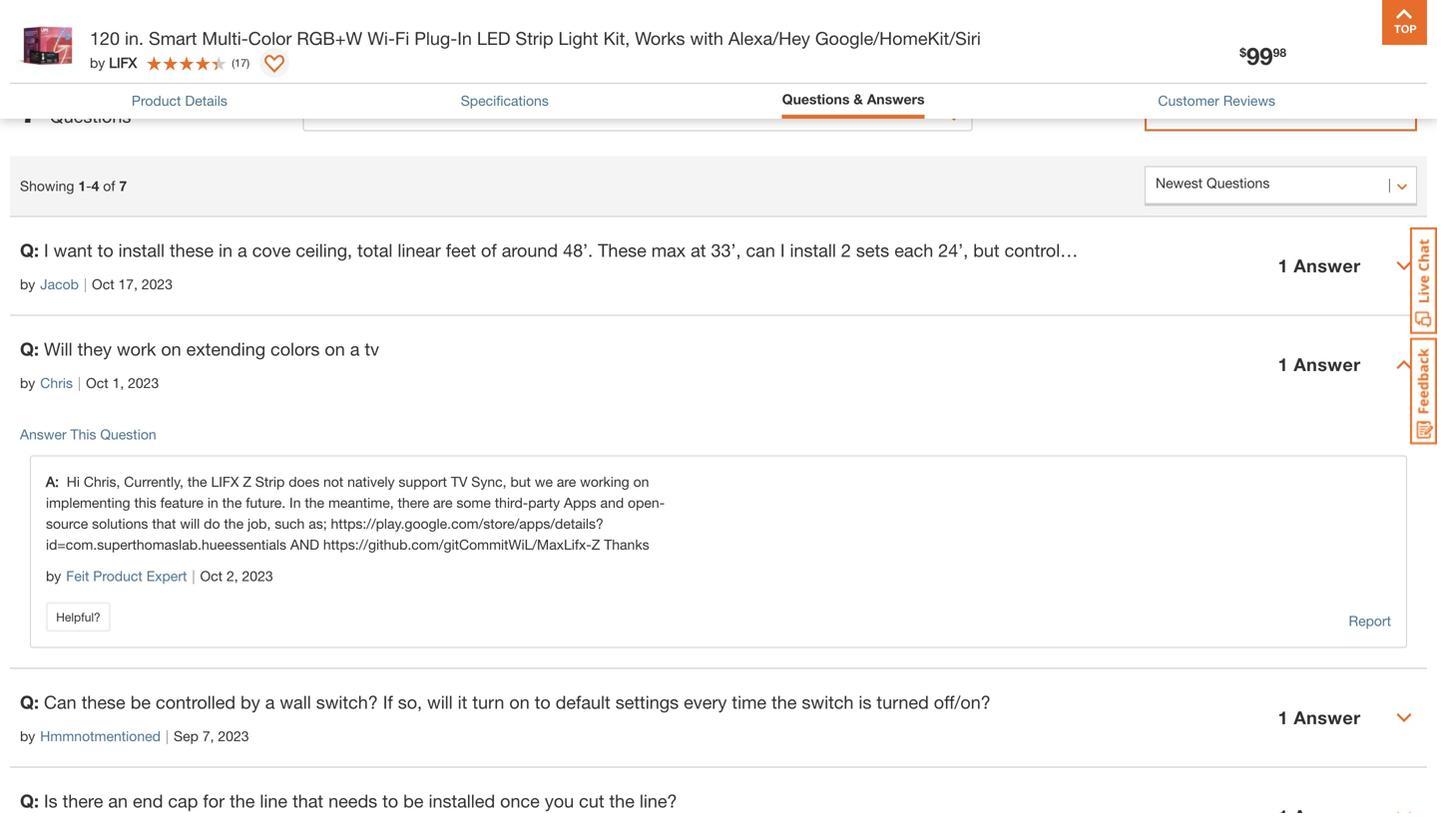 Task type: describe. For each thing, give the bounding box(es) containing it.
switch?
[[316, 692, 378, 713]]

caret image for can these be controlled by a wall switch? if so, will it turn on to default settings every time the switch is turned off/on?
[[1397, 710, 1413, 726]]

oct for they
[[86, 375, 108, 391]]

kit,
[[604, 27, 630, 49]]

)
[[247, 56, 250, 69]]

the left app?
[[1318, 239, 1343, 261]]

end
[[133, 791, 163, 812]]

third-
[[495, 495, 528, 511]]

2 horizontal spatial to
[[535, 692, 551, 713]]

2 caret image from the top
[[1397, 809, 1413, 814]]

by hmmnotmentioned | sep 7, 2023
[[20, 728, 249, 745]]

| for to
[[84, 276, 87, 292]]

line
[[260, 791, 288, 812]]

and inside 'hi chris, currently, the lifx z strip does not natively support tv sync, but we are working on implementing this feature in the future. in the meantime, there are some third-party apps and open- source solutions that will do the job, such as; https://play.google.com/store/apps/details? id=com.superthomaslab.hueessentials and https://github.com/gitcommitwil/maxlifx-z thanks'
[[601, 495, 624, 511]]

time
[[732, 692, 767, 713]]

1 horizontal spatial and
[[1176, 239, 1206, 261]]

4
[[91, 178, 99, 194]]

color
[[248, 27, 292, 49]]

there inside 'hi chris, currently, the lifx z strip does not natively support tv sync, but we are working on implementing this feature in the future. in the meantime, there are some third-party apps and open- source solutions that will do the job, such as; https://play.google.com/store/apps/details? id=com.superthomaslab.hueessentials and https://github.com/gitcommitwil/maxlifx-z thanks'
[[398, 495, 429, 511]]

0 vertical spatial in
[[457, 27, 472, 49]]

apps
[[564, 495, 597, 511]]

helpful?
[[56, 610, 101, 624]]

1 horizontal spatial switch
[[1119, 239, 1171, 261]]

control
[[1005, 239, 1060, 261]]

2,
[[227, 568, 238, 584]]

0 vertical spatial product
[[132, 92, 181, 109]]

feedback link image
[[1411, 337, 1438, 445]]

wi-
[[368, 27, 395, 49]]

feit
[[66, 568, 89, 584]]

1 i from the left
[[44, 239, 49, 261]]

program
[[1226, 239, 1294, 261]]

( 17 )
[[232, 56, 250, 69]]

not
[[323, 474, 344, 490]]

tv
[[365, 338, 379, 360]]

99
[[1247, 41, 1273, 70]]

in inside 'hi chris, currently, the lifx z strip does not natively support tv sync, but we are working on implementing this feature in the future. in the meantime, there are some third-party apps and open- source solutions that will do the job, such as; https://play.google.com/store/apps/details? id=com.superthomaslab.hueessentials and https://github.com/gitcommitwil/maxlifx-z thanks'
[[207, 495, 218, 511]]

will
[[44, 338, 73, 360]]

every
[[684, 692, 727, 713]]

q: for q: can these be controlled by a wall switch? if so, will it turn on to default settings every time the switch is turned off/on?
[[20, 692, 39, 713]]

&
[[854, 91, 863, 107]]

(
[[232, 56, 235, 69]]

display image
[[265, 55, 285, 75]]

currently,
[[124, 474, 184, 490]]

expert
[[146, 568, 187, 584]]

2023 for controlled
[[218, 728, 249, 745]]

can
[[746, 239, 776, 261]]

0 horizontal spatial lifx
[[109, 54, 137, 71]]

answer for will they work on extending colors on a tv
[[1294, 354, 1361, 375]]

by for can these be controlled by a wall switch? if so, will it turn on to default settings every time the switch is turned off/on?
[[20, 728, 35, 745]]

2 vertical spatial to
[[382, 791, 398, 812]]

open-
[[628, 495, 665, 511]]

2 vertical spatial oct
[[200, 568, 223, 584]]

2 install from the left
[[790, 239, 836, 261]]

q: for q: i want to install these in a cove ceiling, total linear feet of around 48'. these max at 33', can i install 2 sets each 24', but control with 1 switch and 1 program in the app? i want
[[20, 239, 39, 261]]

turned
[[877, 692, 929, 713]]

is
[[44, 791, 58, 812]]

questions & answers
[[782, 91, 925, 107]]

48'.
[[563, 239, 593, 261]]

by lifx
[[90, 54, 137, 71]]

-
[[86, 178, 91, 194]]

strip inside 'hi chris, currently, the lifx z strip does not natively support tv sync, but we are working on implementing this feature in the future. in the meantime, there are some third-party apps and open- source solutions that will do the job, such as; https://play.google.com/store/apps/details? id=com.superthomaslab.hueessentials and https://github.com/gitcommitwil/maxlifx-z thanks'
[[255, 474, 285, 490]]

app?
[[1348, 239, 1389, 261]]

on left tv
[[325, 338, 345, 360]]

by down 120 at top
[[90, 54, 105, 71]]

cap
[[168, 791, 198, 812]]

hi chris, currently, the lifx z strip does not natively support tv sync, but we are working on implementing this feature in the future. in the meantime, there are some third-party apps and open- source solutions that will do the job, such as; https://play.google.com/store/apps/details? id=com.superthomaslab.hueessentials and https://github.com/gitcommitwil/maxlifx-z thanks
[[46, 474, 665, 553]]

ask a question button
[[1145, 91, 1418, 131]]

plug-
[[414, 27, 457, 49]]

do
[[204, 516, 220, 532]]

report button
[[1349, 610, 1392, 632]]

product image image
[[15, 10, 80, 75]]

1 horizontal spatial these
[[170, 239, 214, 261]]

0 vertical spatial z
[[243, 474, 251, 490]]

answers
[[867, 91, 925, 107]]

by for hi chris, currently, the lifx z strip does not natively support tv sync, but we are working on implementing this feature in the future. in the meantime, there are some third-party apps and open- source solutions that will do the job, such as; https://play.google.com/store/apps/details? id=com.superthomaslab.hueessentials and https://github.com/gitcommitwil/maxlifx-z thanks
[[46, 568, 61, 584]]

0 vertical spatial be
[[130, 692, 151, 713]]

1 install from the left
[[118, 239, 165, 261]]

tv
[[451, 474, 468, 490]]

in.
[[125, 27, 144, 49]]

0 vertical spatial 7 questions
[[10, 24, 85, 40]]

the up as;
[[305, 495, 325, 511]]

1 caret image from the top
[[1397, 258, 1413, 274]]

by feit product expert | oct 2, 2023
[[46, 568, 273, 584]]

2 want from the left
[[1404, 239, 1438, 261]]

by jacob | oct 17, 2023
[[20, 276, 173, 292]]

product inside questions element
[[93, 568, 143, 584]]

an
[[108, 791, 128, 812]]

reviews
[[1224, 92, 1276, 109]]

ask a question
[[1216, 100, 1346, 122]]

Search Questions & Answers text field
[[303, 91, 973, 131]]

details
[[185, 92, 227, 109]]

cove
[[252, 239, 291, 261]]

q: i want to install these in a cove ceiling, total linear feet of around 48'. these max at 33', can i install 2 sets each 24', but control with 1 switch and 1 program in the app? i want
[[20, 239, 1438, 261]]

it
[[458, 692, 468, 713]]

hmmnotmentioned button
[[40, 726, 161, 747]]

| for be
[[166, 728, 169, 745]]

by for i want to install these in a cove ceiling, total linear feet of around 48'. these max at 33', can i install 2 sets each 24', but control with 1 switch and 1 program in the app? i want
[[20, 276, 35, 292]]

smart
[[149, 27, 197, 49]]

the right for
[[230, 791, 255, 812]]

answer for i want to install these in a cove ceiling, total linear feet of around 48'. these max at 33', can i install 2 sets each 24', but control with 1 switch and 1 program in the app? i want
[[1294, 255, 1361, 276]]

1,
[[112, 375, 124, 391]]

cut
[[579, 791, 604, 812]]

1 want from the left
[[54, 239, 93, 261]]

multi-
[[202, 27, 248, 49]]

can
[[44, 692, 77, 713]]

alexa/hey
[[729, 27, 810, 49]]

so,
[[398, 692, 422, 713]]

we
[[535, 474, 553, 490]]

the up feature
[[188, 474, 207, 490]]

hmmnotmentioned
[[40, 728, 161, 745]]

2 horizontal spatial in
[[1299, 239, 1313, 261]]

3 i from the left
[[1394, 239, 1399, 261]]

1 horizontal spatial in
[[219, 239, 233, 261]]

report
[[1349, 613, 1392, 629]]

support
[[399, 474, 447, 490]]

some
[[457, 495, 491, 511]]

1 vertical spatial 7 questions
[[20, 88, 131, 131]]

does
[[289, 474, 320, 490]]

2023 for on
[[128, 375, 159, 391]]

questions left 120 at top
[[22, 24, 85, 40]]

0 horizontal spatial to
[[98, 239, 113, 261]]

feet
[[446, 239, 476, 261]]

| for work
[[78, 375, 81, 391]]

implementing
[[46, 495, 130, 511]]

a left tv
[[350, 338, 360, 360]]

work
[[117, 338, 156, 360]]

rgb+w
[[297, 27, 363, 49]]

0 horizontal spatial are
[[433, 495, 453, 511]]

linear
[[398, 239, 441, 261]]

jacob
[[40, 276, 79, 292]]

17,
[[118, 276, 138, 292]]



Task type: vqa. For each thing, say whether or not it's contained in the screenshot.
the rightmost check
no



Task type: locate. For each thing, give the bounding box(es) containing it.
0 horizontal spatial of
[[103, 178, 115, 194]]

0 horizontal spatial question
[[100, 426, 156, 443]]

1 caret image from the top
[[1397, 357, 1413, 373]]

0 horizontal spatial strip
[[255, 474, 285, 490]]

with right works
[[690, 27, 724, 49]]

2023 right 7,
[[218, 728, 249, 745]]

q: is there an end cap for the line that needs to be installed once you cut the line?
[[20, 791, 677, 812]]

2 1 answer from the top
[[1278, 354, 1361, 375]]

0 vertical spatial caret image
[[1397, 357, 1413, 373]]

a right ask
[[1254, 100, 1264, 122]]

1 vertical spatial product
[[93, 568, 143, 584]]

1 answer for sets
[[1278, 255, 1361, 276]]

question
[[1269, 100, 1346, 122], [100, 426, 156, 443]]

z left thanks
[[592, 536, 600, 553]]

2 horizontal spatial i
[[1394, 239, 1399, 261]]

install up 17, at the top left of the page
[[118, 239, 165, 261]]

total
[[357, 239, 393, 261]]

0 vertical spatial caret image
[[1397, 258, 1413, 274]]

a left cove
[[238, 239, 247, 261]]

the right cut
[[609, 791, 635, 812]]

0 horizontal spatial with
[[690, 27, 724, 49]]

0 horizontal spatial be
[[130, 692, 151, 713]]

source
[[46, 516, 88, 532]]

0 horizontal spatial want
[[54, 239, 93, 261]]

and
[[290, 536, 319, 553]]

0 vertical spatial strip
[[516, 27, 554, 49]]

oct left 1, in the left top of the page
[[86, 375, 108, 391]]

0 vertical spatial with
[[690, 27, 724, 49]]

questions down by lifx
[[50, 105, 131, 127]]

0 vertical spatial lifx
[[109, 54, 137, 71]]

chris
[[40, 375, 73, 391]]

0 horizontal spatial in
[[290, 495, 301, 511]]

2023
[[142, 276, 173, 292], [128, 375, 159, 391], [242, 568, 273, 584], [218, 728, 249, 745]]

1 horizontal spatial 7
[[20, 88, 40, 131]]

this
[[70, 426, 96, 443]]

1
[[78, 178, 86, 194], [1104, 239, 1114, 261], [1211, 239, 1221, 261], [1278, 255, 1289, 276], [1278, 354, 1289, 375], [1278, 707, 1289, 729]]

answer this question
[[20, 426, 156, 443]]

0 vertical spatial will
[[180, 516, 200, 532]]

0 vertical spatial there
[[398, 495, 429, 511]]

showing
[[20, 178, 74, 194]]

0 horizontal spatial z
[[243, 474, 251, 490]]

1 horizontal spatial that
[[293, 791, 324, 812]]

product left details
[[132, 92, 181, 109]]

natively
[[348, 474, 395, 490]]

i
[[44, 239, 49, 261], [780, 239, 785, 261], [1394, 239, 1399, 261]]

chris button
[[40, 373, 73, 394]]

0 horizontal spatial will
[[180, 516, 200, 532]]

1 vertical spatial 7
[[20, 88, 40, 131]]

1 horizontal spatial question
[[1269, 100, 1346, 122]]

7 questions down by lifx
[[20, 88, 131, 131]]

2 caret image from the top
[[1397, 710, 1413, 726]]

and
[[1176, 239, 1206, 261], [601, 495, 624, 511]]

but up third-
[[511, 474, 531, 490]]

1 vertical spatial caret image
[[1397, 809, 1413, 814]]

each
[[895, 239, 934, 261]]

by left jacob
[[20, 276, 35, 292]]

on
[[161, 338, 181, 360], [325, 338, 345, 360], [634, 474, 649, 490], [509, 692, 530, 713]]

q: down showing
[[20, 239, 39, 261]]

1 horizontal spatial there
[[398, 495, 429, 511]]

| left sep
[[166, 728, 169, 745]]

there right is
[[63, 791, 103, 812]]

1 horizontal spatial want
[[1404, 239, 1438, 261]]

to up by jacob | oct 17, 2023
[[98, 239, 113, 261]]

1 vertical spatial will
[[427, 692, 453, 713]]

0 horizontal spatial switch
[[802, 692, 854, 713]]

1 horizontal spatial be
[[403, 791, 424, 812]]

that right line
[[293, 791, 324, 812]]

the right do
[[224, 516, 244, 532]]

1 vertical spatial question
[[100, 426, 156, 443]]

the right time
[[772, 692, 797, 713]]

1 q: from the top
[[20, 239, 39, 261]]

with right control
[[1065, 239, 1099, 261]]

0 horizontal spatial i
[[44, 239, 49, 261]]

will left do
[[180, 516, 200, 532]]

q: for q: is there an end cap for the line that needs to be installed once you cut the line?
[[20, 791, 39, 812]]

and left program on the top of the page
[[1176, 239, 1206, 261]]

of right 4
[[103, 178, 115, 194]]

on right work
[[161, 338, 181, 360]]

off/on?
[[934, 692, 991, 713]]

1 vertical spatial z
[[592, 536, 600, 553]]

to left 'default'
[[535, 692, 551, 713]]

question for ask a question
[[1269, 100, 1346, 122]]

0 vertical spatial to
[[98, 239, 113, 261]]

0 vertical spatial that
[[152, 516, 176, 532]]

these left cove
[[170, 239, 214, 261]]

to right needs
[[382, 791, 398, 812]]

in up such
[[290, 495, 301, 511]]

q: left will
[[20, 338, 39, 360]]

in left cove
[[219, 239, 233, 261]]

2
[[841, 239, 851, 261]]

i right can at the top of the page
[[780, 239, 785, 261]]

but right 24',
[[974, 239, 1000, 261]]

$
[[1240, 45, 1247, 59]]

once
[[500, 791, 540, 812]]

2023 right 17, at the top left of the page
[[142, 276, 173, 292]]

4 q: from the top
[[20, 791, 39, 812]]

lifx up do
[[211, 474, 239, 490]]

98
[[1273, 45, 1287, 59]]

0 vertical spatial but
[[974, 239, 1000, 261]]

1 vertical spatial with
[[1065, 239, 1099, 261]]

1 vertical spatial lifx
[[211, 474, 239, 490]]

0 horizontal spatial install
[[118, 239, 165, 261]]

by left the chris
[[20, 375, 35, 391]]

1 vertical spatial caret image
[[1397, 710, 1413, 726]]

oct for want
[[92, 276, 114, 292]]

1 vertical spatial are
[[433, 495, 453, 511]]

0 vertical spatial 1 answer
[[1278, 255, 1361, 276]]

are
[[557, 474, 576, 490], [433, 495, 453, 511]]

be left installed
[[403, 791, 424, 812]]

lifx inside 'hi chris, currently, the lifx z strip does not natively support tv sync, but we are working on implementing this feature in the future. in the meantime, there are some third-party apps and open- source solutions that will do the job, such as; https://play.google.com/store/apps/details? id=com.superthomaslab.hueessentials and https://github.com/gitcommitwil/maxlifx-z thanks'
[[211, 474, 239, 490]]

caret image
[[1397, 258, 1413, 274], [1397, 809, 1413, 814]]

7 questions left 120 at top
[[10, 24, 85, 40]]

2023 right 1, in the left top of the page
[[128, 375, 159, 391]]

1 vertical spatial to
[[535, 692, 551, 713]]

2023 right 2,
[[242, 568, 273, 584]]

2023 for install
[[142, 276, 173, 292]]

0 horizontal spatial these
[[82, 692, 125, 713]]

1 horizontal spatial to
[[382, 791, 398, 812]]

7 down product image
[[20, 88, 40, 131]]

answer for can these be controlled by a wall switch? if so, will it turn on to default settings every time the switch is turned off/on?
[[1294, 707, 1361, 729]]

1 horizontal spatial but
[[974, 239, 1000, 261]]

0 vertical spatial are
[[557, 474, 576, 490]]

1 vertical spatial of
[[481, 239, 497, 261]]

in
[[457, 27, 472, 49], [290, 495, 301, 511]]

0 vertical spatial switch
[[1119, 239, 1171, 261]]

1 horizontal spatial are
[[557, 474, 576, 490]]

as;
[[309, 516, 327, 532]]

with
[[690, 27, 724, 49], [1065, 239, 1099, 261]]

0 vertical spatial 7
[[10, 24, 18, 40]]

by left feit
[[46, 568, 61, 584]]

1 horizontal spatial z
[[592, 536, 600, 553]]

a
[[1254, 100, 1264, 122], [238, 239, 247, 261], [350, 338, 360, 360], [265, 692, 275, 713]]

0 vertical spatial these
[[170, 239, 214, 261]]

question down "98"
[[1269, 100, 1346, 122]]

0 vertical spatial question
[[1269, 100, 1346, 122]]

in right program on the top of the page
[[1299, 239, 1313, 261]]

q: will they work on extending colors on a tv
[[20, 338, 379, 360]]

oct left 2,
[[200, 568, 223, 584]]

1 vertical spatial but
[[511, 474, 531, 490]]

colors
[[271, 338, 320, 360]]

sets
[[856, 239, 890, 261]]

be up by hmmnotmentioned | sep 7, 2023
[[130, 692, 151, 713]]

on right turn
[[509, 692, 530, 713]]

1 horizontal spatial install
[[790, 239, 836, 261]]

settings
[[616, 692, 679, 713]]

2 vertical spatial 7
[[119, 178, 127, 194]]

1 vertical spatial these
[[82, 692, 125, 713]]

1 vertical spatial that
[[293, 791, 324, 812]]

fi
[[395, 27, 409, 49]]

1 horizontal spatial with
[[1065, 239, 1099, 261]]

with inside questions element
[[1065, 239, 1099, 261]]

7
[[10, 24, 18, 40], [20, 88, 40, 131], [119, 178, 127, 194]]

on up open-
[[634, 474, 649, 490]]

1 vertical spatial there
[[63, 791, 103, 812]]

questions element
[[10, 216, 1438, 814]]

you
[[545, 791, 574, 812]]

question for answer this question
[[100, 426, 156, 443]]

1 vertical spatial oct
[[86, 375, 108, 391]]

1 horizontal spatial strip
[[516, 27, 554, 49]]

strip up future.
[[255, 474, 285, 490]]

line?
[[640, 791, 677, 812]]

in inside 'hi chris, currently, the lifx z strip does not natively support tv sync, but we are working on implementing this feature in the future. in the meantime, there are some third-party apps and open- source solutions that will do the job, such as; https://play.google.com/store/apps/details? id=com.superthomaslab.hueessentials and https://github.com/gitcommitwil/maxlifx-z thanks'
[[290, 495, 301, 511]]

google/homekit/siri
[[815, 27, 981, 49]]

| right expert
[[192, 568, 195, 584]]

questions left &
[[782, 91, 850, 107]]

1 horizontal spatial i
[[780, 239, 785, 261]]

0 horizontal spatial there
[[63, 791, 103, 812]]

to
[[98, 239, 113, 261], [535, 692, 551, 713], [382, 791, 398, 812]]

7 right 4
[[119, 178, 127, 194]]

| right the chris
[[78, 375, 81, 391]]

in
[[219, 239, 233, 261], [1299, 239, 1313, 261], [207, 495, 218, 511]]

z up future.
[[243, 474, 251, 490]]

on inside 'hi chris, currently, the lifx z strip does not natively support tv sync, but we are working on implementing this feature in the future. in the meantime, there are some third-party apps and open- source solutions that will do the job, such as; https://play.google.com/store/apps/details? id=com.superthomaslab.hueessentials and https://github.com/gitcommitwil/maxlifx-z thanks'
[[634, 474, 649, 490]]

by left wall
[[241, 692, 260, 713]]

oct left 17, at the top left of the page
[[92, 276, 114, 292]]

but inside 'hi chris, currently, the lifx z strip does not natively support tv sync, but we are working on implementing this feature in the future. in the meantime, there are some third-party apps and open- source solutions that will do the job, such as; https://play.google.com/store/apps/details? id=com.superthomaslab.hueessentials and https://github.com/gitcommitwil/maxlifx-z thanks'
[[511, 474, 531, 490]]

0 vertical spatial oct
[[92, 276, 114, 292]]

working
[[580, 474, 630, 490]]

q: left can at the left bottom of the page
[[20, 692, 39, 713]]

product details button
[[132, 90, 227, 111], [132, 90, 227, 111]]

these up hmmnotmentioned
[[82, 692, 125, 713]]

https://github.com/gitcommitwil/maxlifx-
[[323, 536, 592, 553]]

feature
[[160, 495, 204, 511]]

customer reviews
[[1158, 92, 1276, 109]]

are right we
[[557, 474, 576, 490]]

they
[[78, 338, 112, 360]]

a:
[[46, 474, 67, 490]]

question right this
[[100, 426, 156, 443]]

q: can these be controlled by a wall switch? if so, will it turn on to default settings every time the switch is turned off/on?
[[20, 692, 991, 713]]

1 vertical spatial and
[[601, 495, 624, 511]]

0 horizontal spatial in
[[207, 495, 218, 511]]

ask
[[1216, 100, 1249, 122]]

i right app?
[[1394, 239, 1399, 261]]

| right jacob
[[84, 276, 87, 292]]

sync,
[[471, 474, 507, 490]]

this
[[134, 495, 156, 511]]

strip right "led"
[[516, 27, 554, 49]]

1 vertical spatial switch
[[802, 692, 854, 713]]

that up id=com.superthomaslab.hueessentials
[[152, 516, 176, 532]]

job,
[[248, 516, 271, 532]]

if
[[383, 692, 393, 713]]

of right feet
[[481, 239, 497, 261]]

want up jacob
[[54, 239, 93, 261]]

0 horizontal spatial and
[[601, 495, 624, 511]]

3 q: from the top
[[20, 692, 39, 713]]

33',
[[711, 239, 741, 261]]

7 left 120 at top
[[10, 24, 18, 40]]

answer
[[1294, 255, 1361, 276], [1294, 354, 1361, 375], [20, 426, 67, 443], [1294, 707, 1361, 729]]

0 horizontal spatial that
[[152, 516, 176, 532]]

a inside button
[[1254, 100, 1264, 122]]

in left "led"
[[457, 27, 472, 49]]

1 horizontal spatial lifx
[[211, 474, 239, 490]]

2 horizontal spatial 7
[[119, 178, 127, 194]]

0 vertical spatial of
[[103, 178, 115, 194]]

q: left is
[[20, 791, 39, 812]]

the left future.
[[222, 495, 242, 511]]

want
[[54, 239, 93, 261], [1404, 239, 1438, 261]]

caret image
[[1397, 357, 1413, 373], [1397, 710, 1413, 726]]

in up do
[[207, 495, 218, 511]]

product right feit
[[93, 568, 143, 584]]

install left 2
[[790, 239, 836, 261]]

2 q: from the top
[[20, 338, 39, 360]]

0 vertical spatial and
[[1176, 239, 1206, 261]]

1 vertical spatial be
[[403, 791, 424, 812]]

max
[[652, 239, 686, 261]]

specifications button
[[461, 90, 549, 111], [461, 90, 549, 111]]

3 1 answer from the top
[[1278, 707, 1361, 729]]

are down tv
[[433, 495, 453, 511]]

0 horizontal spatial 7
[[10, 24, 18, 40]]

question inside button
[[1269, 100, 1346, 122]]

1 answer for off/on?
[[1278, 707, 1361, 729]]

z
[[243, 474, 251, 490], [592, 536, 600, 553]]

and down working
[[601, 495, 624, 511]]

hi
[[67, 474, 80, 490]]

1 horizontal spatial of
[[481, 239, 497, 261]]

that
[[152, 516, 176, 532], [293, 791, 324, 812]]

needs
[[329, 791, 377, 812]]

a left wall
[[265, 692, 275, 713]]

1 vertical spatial strip
[[255, 474, 285, 490]]

default
[[556, 692, 611, 713]]

live chat image
[[1411, 228, 1438, 334]]

install
[[118, 239, 165, 261], [790, 239, 836, 261]]

works
[[635, 27, 685, 49]]

product details
[[132, 92, 227, 109]]

led
[[477, 27, 511, 49]]

that inside 'hi chris, currently, the lifx z strip does not natively support tv sync, but we are working on implementing this feature in the future. in the meantime, there are some third-party apps and open- source solutions that will do the job, such as; https://play.google.com/store/apps/details? id=com.superthomaslab.hueessentials and https://github.com/gitcommitwil/maxlifx-z thanks'
[[152, 516, 176, 532]]

2 i from the left
[[780, 239, 785, 261]]

1 horizontal spatial in
[[457, 27, 472, 49]]

is
[[859, 692, 872, 713]]

2 vertical spatial 1 answer
[[1278, 707, 1361, 729]]

lifx down in.
[[109, 54, 137, 71]]

by left hmmnotmentioned
[[20, 728, 35, 745]]

wall
[[280, 692, 311, 713]]

q: for q: will they work on extending colors on a tv
[[20, 338, 39, 360]]

want right app?
[[1404, 239, 1438, 261]]

1 vertical spatial 1 answer
[[1278, 354, 1361, 375]]

by for will they work on extending colors on a tv
[[20, 375, 35, 391]]

there
[[398, 495, 429, 511], [63, 791, 103, 812]]

will left it
[[427, 692, 453, 713]]

caret image for will they work on extending colors on a tv
[[1397, 357, 1413, 373]]

solutions
[[92, 516, 148, 532]]

there down support in the left bottom of the page
[[398, 495, 429, 511]]

1 vertical spatial in
[[290, 495, 301, 511]]

i up jacob
[[44, 239, 49, 261]]

showing 1 - 4 of 7
[[20, 178, 127, 194]]

1 horizontal spatial will
[[427, 692, 453, 713]]

will inside 'hi chris, currently, the lifx z strip does not natively support tv sync, but we are working on implementing this feature in the future. in the meantime, there are some third-party apps and open- source solutions that will do the job, such as; https://play.google.com/store/apps/details? id=com.superthomaslab.hueessentials and https://github.com/gitcommitwil/maxlifx-z thanks'
[[180, 516, 200, 532]]

7 questions
[[10, 24, 85, 40], [20, 88, 131, 131]]

0 horizontal spatial but
[[511, 474, 531, 490]]

of inside questions element
[[481, 239, 497, 261]]

1 1 answer from the top
[[1278, 255, 1361, 276]]



